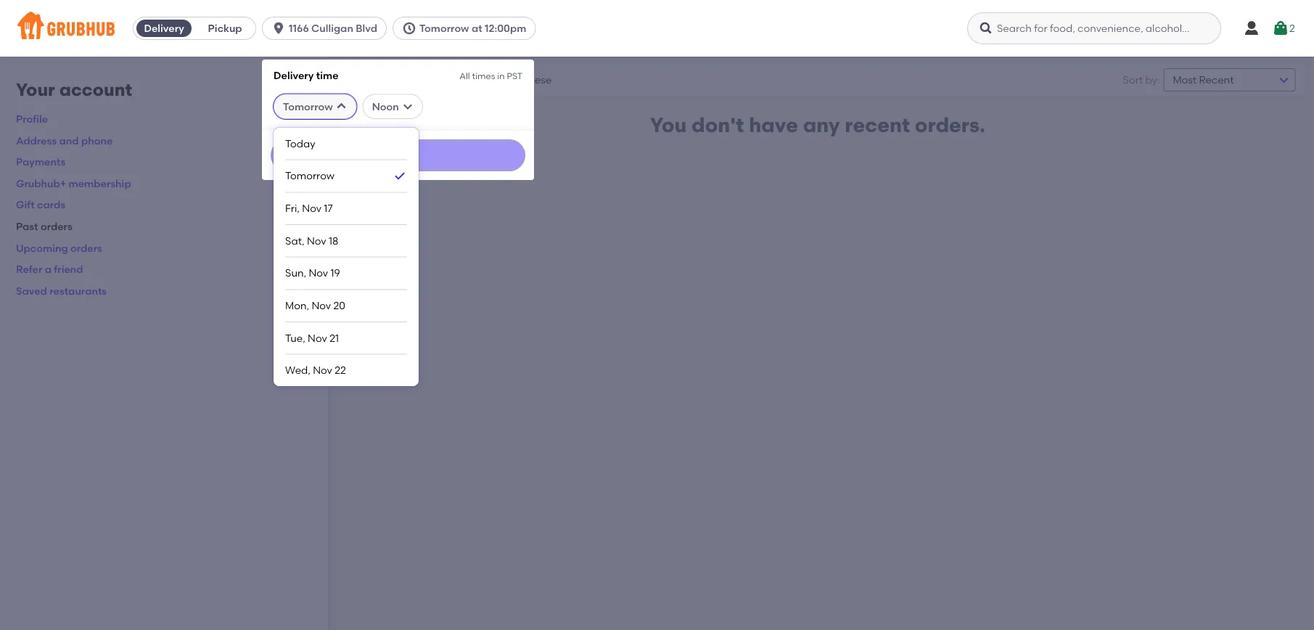 Task type: vqa. For each thing, say whether or not it's contained in the screenshot.
"any"
yes



Task type: describe. For each thing, give the bounding box(es) containing it.
svg image inside the 1166 culligan blvd button
[[272, 21, 286, 36]]

at
[[472, 22, 483, 34]]

grubhub+
[[16, 177, 66, 190]]

recent
[[845, 113, 911, 137]]

mon, nov 20
[[285, 299, 346, 312]]

restaurants
[[410, 72, 470, 85]]

phone
[[81, 134, 113, 147]]

grubhub+ membership
[[16, 177, 131, 190]]

1 vertical spatial tomorrow
[[283, 100, 333, 113]]

check icon image
[[393, 169, 407, 183]]

mon,
[[285, 299, 309, 312]]

nov for sat,
[[307, 235, 326, 247]]

orders for past orders
[[41, 220, 72, 232]]

delivery for delivery time
[[274, 69, 314, 81]]

blvd
[[356, 22, 378, 34]]

times
[[472, 70, 495, 81]]

18
[[329, 235, 339, 247]]

update button
[[271, 139, 526, 171]]

you don't have any recent orders.
[[650, 113, 986, 137]]

by:
[[1146, 74, 1161, 86]]

all times in pst
[[460, 70, 523, 81]]

restaurants
[[50, 285, 107, 297]]

address and phone
[[16, 134, 113, 147]]

2 button
[[1273, 15, 1296, 41]]

grubhub+ membership link
[[16, 177, 131, 190]]

nov for wed,
[[313, 364, 332, 376]]

time
[[316, 69, 339, 81]]

your
[[16, 79, 55, 100]]

1 vertical spatial svg image
[[402, 101, 414, 112]]

delivery for delivery
[[144, 22, 184, 34]]

refer a friend link
[[16, 263, 83, 275]]

upcoming orders
[[16, 242, 102, 254]]

tomorrow inside option
[[285, 170, 335, 182]]

gift cards link
[[16, 199, 65, 211]]

main navigation navigation
[[0, 0, 1315, 630]]

17
[[324, 202, 333, 215]]

address
[[16, 134, 57, 147]]

upcoming
[[16, 242, 68, 254]]

saved
[[16, 285, 47, 297]]

sat, nov 18
[[285, 235, 339, 247]]

refer
[[16, 263, 42, 275]]

sat,
[[285, 235, 305, 247]]

noon
[[372, 100, 399, 113]]

svg image inside 2 button
[[1273, 20, 1290, 37]]

wed,
[[285, 364, 311, 376]]

you
[[650, 113, 687, 137]]

1166 culligan blvd
[[289, 22, 378, 34]]

cards
[[37, 199, 65, 211]]

payments
[[16, 156, 66, 168]]

upcoming orders link
[[16, 242, 102, 254]]

a
[[45, 263, 52, 275]]

svg image inside "tomorrow at 12:00pm" button
[[402, 21, 417, 36]]

sort
[[1124, 74, 1144, 86]]

in
[[498, 70, 505, 81]]

1166 culligan blvd button
[[262, 17, 393, 40]]

12:00pm
[[485, 22, 527, 34]]

account
[[59, 79, 132, 100]]

past orders link
[[16, 220, 72, 232]]

20
[[334, 299, 346, 312]]

pickup button
[[195, 17, 256, 40]]

membership
[[69, 177, 131, 190]]

refer a friend
[[16, 263, 83, 275]]

wed, nov 22
[[285, 364, 346, 376]]

sort by:
[[1124, 74, 1161, 86]]

nov for fri,
[[302, 202, 322, 215]]

delivery button
[[134, 17, 195, 40]]



Task type: locate. For each thing, give the bounding box(es) containing it.
any
[[803, 113, 840, 137]]

nov left 21
[[308, 332, 327, 344]]

svg image right the noon
[[402, 101, 414, 112]]

gift cards
[[16, 199, 65, 211]]

sun, nov 19
[[285, 267, 340, 279]]

orders
[[41, 220, 72, 232], [70, 242, 102, 254]]

tue,
[[285, 332, 305, 344]]

2 vertical spatial tomorrow
[[285, 170, 335, 182]]

today
[[285, 137, 315, 149]]

0 vertical spatial svg image
[[402, 21, 417, 36]]

friend
[[54, 263, 83, 275]]

delivery time
[[274, 69, 339, 81]]

delivery left "time" at the top left of page
[[274, 69, 314, 81]]

culligan
[[312, 22, 354, 34]]

saved restaurants
[[16, 285, 107, 297]]

1 horizontal spatial delivery
[[274, 69, 314, 81]]

2
[[1290, 22, 1296, 34]]

past orders
[[16, 220, 72, 232]]

tomorrow left at
[[420, 22, 469, 34]]

0 vertical spatial delivery
[[144, 22, 184, 34]]

tomorrow down delivery time
[[283, 100, 333, 113]]

fri, nov 17
[[285, 202, 333, 215]]

pickup
[[208, 22, 242, 34]]

nov for tue,
[[308, 332, 327, 344]]

have
[[749, 113, 799, 137]]

profile
[[16, 113, 48, 125]]

nov for sun,
[[309, 267, 328, 279]]

update
[[382, 150, 415, 160]]

tomorrow
[[420, 22, 469, 34], [283, 100, 333, 113], [285, 170, 335, 182]]

list box inside main navigation navigation
[[285, 128, 407, 386]]

restaurants button
[[398, 69, 483, 91]]

tue, nov 21
[[285, 332, 339, 344]]

gift
[[16, 199, 35, 211]]

saved restaurants link
[[16, 285, 107, 297]]

fri,
[[285, 202, 300, 215]]

nov left the 18
[[307, 235, 326, 247]]

sun,
[[285, 267, 306, 279]]

don't
[[692, 113, 745, 137]]

nov left 22
[[313, 364, 332, 376]]

22
[[335, 364, 346, 376]]

21
[[330, 332, 339, 344]]

svg image
[[1273, 20, 1290, 37], [272, 21, 286, 36], [979, 21, 994, 36], [483, 71, 500, 89], [336, 101, 348, 112]]

tomorrow up 'fri, nov 17'
[[285, 170, 335, 182]]

pst
[[507, 70, 523, 81]]

19
[[331, 267, 340, 279]]

delivery left pickup
[[144, 22, 184, 34]]

payments link
[[16, 156, 66, 168]]

and
[[59, 134, 79, 147]]

svg image
[[402, 21, 417, 36], [402, 101, 414, 112]]

nov left 20
[[312, 299, 331, 312]]

orders for upcoming orders
[[70, 242, 102, 254]]

nov left 19
[[309, 267, 328, 279]]

list box containing today
[[285, 128, 407, 386]]

1 vertical spatial delivery
[[274, 69, 314, 81]]

nov
[[302, 202, 322, 215], [307, 235, 326, 247], [309, 267, 328, 279], [312, 299, 331, 312], [308, 332, 327, 344], [313, 364, 332, 376]]

tomorrow option
[[285, 160, 407, 193]]

nov left 17
[[302, 202, 322, 215]]

address and phone link
[[16, 134, 113, 147]]

0 horizontal spatial delivery
[[144, 22, 184, 34]]

tomorrow at 12:00pm button
[[393, 17, 542, 40]]

svg image right 'blvd'
[[402, 21, 417, 36]]

your account
[[16, 79, 132, 100]]

orders up friend
[[70, 242, 102, 254]]

orders.
[[915, 113, 986, 137]]

tomorrow inside button
[[420, 22, 469, 34]]

nov for mon,
[[312, 299, 331, 312]]

tomorrow at 12:00pm
[[420, 22, 527, 34]]

all
[[460, 70, 470, 81]]

1 vertical spatial orders
[[70, 242, 102, 254]]

delivery
[[144, 22, 184, 34], [274, 69, 314, 81]]

0 vertical spatial orders
[[41, 220, 72, 232]]

past
[[16, 220, 38, 232]]

0 vertical spatial tomorrow
[[420, 22, 469, 34]]

delivery inside button
[[144, 22, 184, 34]]

profile link
[[16, 113, 48, 125]]

1166
[[289, 22, 309, 34]]

orders up upcoming orders
[[41, 220, 72, 232]]

list box
[[285, 128, 407, 386]]



